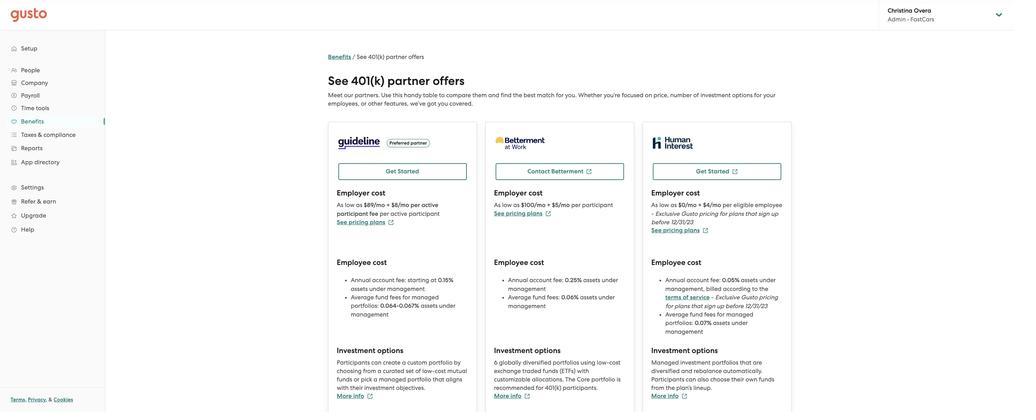 Task type: describe. For each thing, give the bounding box(es) containing it.
list containing people
[[0, 64, 105, 237]]

management for $0/mo + $4/mo
[[666, 328, 703, 335]]

betterment
[[551, 168, 584, 175]]

for inside 6 globally diversified portfolios using low-cost exchange traded funds (etfs) with customizable allocations. the core portfolio is recommended for 401(k) participants.
[[536, 384, 544, 391]]

that inside managed investment portfolios that are diversified and rebalance automatically. participants can also choose their own funds from the plan's lineup.
[[740, 359, 752, 366]]

under for 0.064-0.067%
[[439, 302, 456, 309]]

per inside $89/mo + $8/mo per active participant fee
[[411, 202, 420, 209]]

to inside assets under management, billed according to the terms of service -
[[752, 285, 758, 292]]

their inside participants can create a custom portfolio by choosing from a curated set of low-cost mutual funds or pick a managed portfolio that aligns with their investment objectives.
[[350, 384, 363, 391]]

as for $0/mo
[[671, 202, 677, 209]]

pricing for $0/mo + $4/mo
[[663, 227, 683, 234]]

compliance
[[44, 131, 76, 138]]

2 horizontal spatial a
[[402, 359, 406, 366]]

0.07%
[[695, 319, 712, 327]]

participants inside participants can create a custom portfolio by choosing from a curated set of low-cost mutual funds or pick a managed portfolio that aligns with their investment objectives.
[[337, 359, 370, 366]]

3 employee cost from the left
[[651, 258, 702, 267]]

for down the terms on the bottom right of the page
[[666, 303, 673, 310]]

+ for $100/mo
[[547, 202, 551, 209]]

cost up the annual account fee: 0.25%
[[530, 258, 544, 267]]

from inside managed investment portfolios that are diversified and rebalance automatically. participants can also choose their own funds from the plan's lineup.
[[651, 384, 664, 391]]

fee: for starting
[[396, 277, 406, 284]]

plans for $0/mo + $4/mo
[[684, 227, 700, 234]]

opens in a new tab image for as low as
[[546, 211, 551, 217]]

0 vertical spatial gusto
[[681, 210, 698, 217]]

pricing for $89/mo + $8/mo per active participant fee
[[349, 219, 368, 226]]

refer
[[21, 198, 36, 205]]

employee for starting
[[337, 258, 371, 267]]

fees:
[[547, 294, 560, 301]]

employee for 0.25%
[[494, 258, 528, 267]]

guideline logo image
[[338, 137, 380, 149]]

•
[[908, 16, 909, 23]]

refer & earn
[[21, 198, 56, 205]]

recommended
[[494, 384, 535, 391]]

fee: for 0.05%
[[711, 277, 721, 284]]

participants inside managed investment portfolios that are diversified and rebalance automatically. participants can also choose their own funds from the plan's lineup.
[[651, 376, 685, 383]]

settings link
[[7, 181, 98, 194]]

can inside managed investment portfolios that are diversified and rebalance automatically. participants can also choose their own funds from the plan's lineup.
[[686, 376, 696, 383]]

opens in a new tab image up eligible
[[732, 169, 738, 175]]

fees for 0.07%
[[704, 311, 716, 318]]

$100/mo
[[521, 202, 546, 209]]

customizable
[[494, 376, 531, 383]]

cost up annual account fee: starting at 0.15% assets under management
[[373, 258, 387, 267]]

cost up $0/mo
[[686, 189, 700, 198]]

exchange
[[494, 368, 521, 375]]

per active participant
[[380, 210, 440, 217]]

help
[[21, 226, 34, 233]]

for left you.
[[556, 92, 564, 99]]

0 vertical spatial exclusive gusto pricing for plans that sign up before 12/31/23
[[651, 210, 778, 226]]

employee
[[755, 202, 782, 209]]

find
[[501, 92, 512, 99]]

portfolios: for 0.064-0.067%
[[351, 302, 379, 309]]

compare
[[446, 92, 471, 99]]

0 vertical spatial sign
[[758, 210, 770, 217]]

employee cost for 0.25%
[[494, 258, 544, 267]]

6
[[494, 359, 498, 366]]

0 horizontal spatial benefits link
[[7, 115, 98, 128]]

terms link
[[11, 397, 25, 403]]

for down assets under management, billed according to the terms of service -
[[717, 311, 725, 318]]

partner inside see 401(k) partner offers meet our partners. use this handy table to compare them and find the best match for you. whether you're focused on price, number of investment options for your employees, or other features, we've got you covered.
[[388, 74, 430, 88]]

options for $0/mo + $4/mo
[[692, 346, 718, 355]]

assets under management for 0.25%
[[508, 277, 618, 292]]

to inside see 401(k) partner offers meet our partners. use this handy table to compare them and find the best match for you. whether you're focused on price, number of investment options for your employees, or other features, we've got you covered.
[[439, 92, 445, 99]]

1 vertical spatial before
[[726, 303, 744, 310]]

low- inside participants can create a custom portfolio by choosing from a curated set of low-cost mutual funds or pick a managed portfolio that aligns with their investment objectives.
[[422, 368, 435, 375]]

handy
[[404, 92, 422, 99]]

according
[[723, 285, 751, 292]]

partners.
[[355, 92, 380, 99]]

diversified inside 6 globally diversified portfolios using low-cost exchange traded funds (etfs) with customizable allocations. the core portfolio is recommended for 401(k) participants.
[[523, 359, 551, 366]]

our
[[344, 92, 353, 99]]

average inside average fund fees: 0.06%
[[508, 294, 531, 301]]

pricing for $100/mo + $5/mo
[[506, 210, 526, 217]]

portfolio inside 6 globally diversified portfolios using low-cost exchange traded funds (etfs) with customizable allocations. the core portfolio is recommended for 401(k) participants.
[[592, 376, 615, 383]]

portfolio up objectives.
[[408, 376, 431, 383]]

taxes & compliance
[[21, 131, 76, 138]]

covered.
[[450, 100, 473, 107]]

see pricing plans for $100/mo + $5/mo
[[494, 210, 543, 217]]

time tools button
[[7, 102, 98, 114]]

1 vertical spatial gusto
[[741, 294, 758, 301]]

0 horizontal spatial before
[[651, 219, 670, 226]]

more for 0.064-0.067%
[[337, 392, 352, 400]]

preferred partner
[[390, 140, 427, 146]]

get for $0/mo + $4/mo
[[696, 168, 707, 175]]

for down $4/mo
[[720, 210, 727, 217]]

participants can create a custom portfolio by choosing from a curated set of low-cost mutual funds or pick a managed portfolio that aligns with their investment objectives.
[[337, 359, 467, 391]]

see pricing plans for $0/mo + $4/mo
[[651, 227, 700, 234]]

under for 0.25%
[[602, 277, 618, 284]]

this
[[393, 92, 403, 99]]

see 401(k) partner offers meet our partners. use this handy table to compare them and find the best match for you. whether you're focused on price, number of investment options for your employees, or other features, we've got you covered.
[[328, 74, 776, 107]]

pick
[[361, 376, 372, 383]]

low for $0/mo
[[660, 202, 669, 209]]

at
[[431, 277, 437, 284]]

portfolios inside managed investment portfolios that are diversified and rebalance automatically. participants can also choose their own funds from the plan's lineup.
[[712, 359, 739, 366]]

reports link
[[7, 142, 98, 154]]

of inside see 401(k) partner offers meet our partners. use this handy table to compare them and find the best match for you. whether you're focused on price, number of investment options for your employees, or other features, we've got you covered.
[[694, 92, 699, 99]]

/
[[353, 53, 355, 60]]

human interest logo image
[[653, 137, 693, 149]]

traded
[[523, 368, 541, 375]]

and inside managed investment portfolios that are diversified and rebalance automatically. participants can also choose their own funds from the plan's lineup.
[[681, 368, 692, 375]]

payroll
[[21, 92, 40, 99]]

fund for 0.07%
[[690, 311, 703, 318]]

annual account fee: starting at 0.15% assets under management
[[351, 277, 454, 292]]

annual account fee: 0.05%
[[666, 277, 740, 284]]

managed for 0.07%
[[726, 311, 754, 318]]

0.05%
[[722, 277, 740, 284]]

average for 0.064-0.067%
[[351, 294, 374, 301]]

upgrade link
[[7, 209, 98, 222]]

as for $100/mo
[[494, 202, 501, 209]]

whether
[[578, 92, 602, 99]]

gusto navigation element
[[0, 30, 105, 248]]

for left your
[[754, 92, 762, 99]]

get started for $0/mo + $4/mo
[[696, 168, 730, 175]]

you
[[438, 100, 448, 107]]

eligible
[[734, 202, 754, 209]]

opens in a new tab image for participants can create a custom portfolio by choosing from a curated set of low-cost mutual funds or pick a managed portfolio that aligns with their investment objectives.
[[367, 393, 373, 399]]

- inside the per eligible employee -
[[651, 210, 654, 217]]

employer cost for $89/mo + $8/mo per active participant fee
[[337, 189, 386, 198]]

that down eligible
[[745, 210, 757, 217]]

3 employee from the left
[[651, 258, 686, 267]]

christina overa admin • fastcars
[[888, 7, 935, 23]]

1 vertical spatial exclusive gusto pricing for plans that sign up before 12/31/23
[[666, 294, 778, 310]]

portfolios: for 0.07%
[[666, 319, 693, 326]]

per eligible employee -
[[651, 202, 782, 217]]

taxes
[[21, 131, 36, 138]]

investment inside managed investment portfolios that are diversified and rebalance automatically. participants can also choose their own funds from the plan's lineup.
[[681, 359, 711, 366]]

$89/mo + $8/mo per active participant fee
[[337, 202, 438, 218]]

see inside benefits / see 401(k) partner offers
[[357, 53, 367, 60]]

1 vertical spatial a
[[378, 368, 381, 375]]

$8/mo
[[391, 202, 409, 209]]

$4/mo
[[703, 202, 721, 209]]

opens in a new tab image for 6 globally diversified portfolios using low-cost exchange traded funds (etfs) with customizable allocations. the core portfolio is recommended for 401(k) participants.
[[524, 393, 530, 399]]

1 horizontal spatial up
[[771, 210, 778, 217]]

0.15%
[[438, 277, 454, 284]]

app
[[21, 159, 33, 166]]

& for earn
[[37, 198, 41, 205]]

number
[[670, 92, 692, 99]]

0.25%
[[565, 277, 582, 284]]

employer cost for $100/mo + $5/mo
[[494, 189, 543, 198]]

more for 0.06%
[[494, 392, 509, 400]]

average fund fees for managed portfolios: for 0.07%
[[666, 311, 754, 326]]

fees for 0.064-0.067%
[[390, 294, 401, 301]]

opens in a new tab image for contact betterment link
[[586, 169, 592, 175]]

more info link for 0.07%
[[651, 392, 783, 401]]

for up "0.067%" on the left bottom of page
[[403, 294, 410, 301]]

privacy
[[28, 397, 46, 403]]

that down service
[[691, 303, 703, 310]]

settings
[[21, 184, 44, 191]]

get started link for $0/mo + $4/mo
[[653, 163, 781, 180]]

contact betterment
[[528, 168, 584, 175]]

employer for $0/mo + $4/mo
[[651, 189, 684, 198]]

portfolio left by
[[429, 359, 453, 366]]

see inside see 401(k) partner offers meet our partners. use this handy table to compare them and find the best match for you. whether you're focused on price, number of investment options for your employees, or other features, we've got you covered.
[[328, 74, 348, 88]]

info for 0.064-0.067%
[[353, 392, 364, 400]]

other
[[368, 100, 383, 107]]

see for $100/mo + $5/mo
[[494, 210, 505, 217]]

funds inside 6 globally diversified portfolios using low-cost exchange traded funds (etfs) with customizable allocations. the core portfolio is recommended for 401(k) participants.
[[543, 368, 558, 375]]

them
[[473, 92, 487, 99]]

of inside participants can create a custom portfolio by choosing from a curated set of low-cost mutual funds or pick a managed portfolio that aligns with their investment objectives.
[[415, 368, 421, 375]]

or inside see 401(k) partner offers meet our partners. use this handy table to compare them and find the best match for you. whether you're focused on price, number of investment options for your employees, or other features, we've got you covered.
[[361, 100, 367, 107]]

payroll button
[[7, 89, 98, 102]]

more info for 0.06%
[[494, 392, 522, 400]]

people button
[[7, 64, 98, 77]]

participant inside $89/mo + $8/mo per active participant fee
[[337, 210, 368, 218]]

the inside assets under management, billed according to the terms of service -
[[759, 285, 769, 292]]

as for $100/mo
[[513, 202, 520, 209]]

401(k) inside 6 globally diversified portfolios using low-cost exchange traded funds (etfs) with customizable allocations. the core portfolio is recommended for 401(k) participants.
[[545, 384, 561, 391]]

investment for 0.064-0.067%
[[337, 346, 376, 355]]

2 vertical spatial &
[[48, 397, 52, 403]]

fee: for 0.25%
[[553, 277, 564, 284]]

1 as from the left
[[356, 202, 362, 209]]

under inside assets under management, billed according to the terms of service -
[[760, 277, 776, 284]]

plan's
[[676, 384, 692, 391]]

see for $0/mo + $4/mo
[[651, 227, 662, 234]]

employer for $100/mo + $5/mo
[[494, 189, 527, 198]]

assets for 0.064-0.067%
[[421, 302, 438, 309]]

upgrade
[[21, 212, 46, 219]]

1 horizontal spatial benefits link
[[328, 53, 351, 61]]

info for 0.07%
[[668, 392, 679, 400]]

see for $89/mo + $8/mo per active participant fee
[[337, 219, 347, 226]]

plans down eligible
[[729, 210, 744, 217]]

options inside see 401(k) partner offers meet our partners. use this handy table to compare them and find the best match for you. whether you're focused on price, number of investment options for your employees, or other features, we've got you covered.
[[732, 92, 753, 99]]

more info link for 0.064-0.067%
[[337, 392, 468, 401]]

using
[[581, 359, 596, 366]]

low- inside 6 globally diversified portfolios using low-cost exchange traded funds (etfs) with customizable allocations. the core portfolio is recommended for 401(k) participants.
[[597, 359, 609, 366]]

your
[[764, 92, 776, 99]]

1 vertical spatial 12/31/23
[[745, 303, 768, 310]]

0 horizontal spatial exclusive
[[655, 210, 680, 217]]

table
[[423, 92, 438, 99]]

0.067%
[[399, 302, 419, 310]]

time
[[21, 105, 34, 112]]

price,
[[654, 92, 669, 99]]

employee cost for starting
[[337, 258, 387, 267]]

offers inside see 401(k) partner offers meet our partners. use this handy table to compare them and find the best match for you. whether you're focused on price, number of investment options for your employees, or other features, we've got you covered.
[[433, 74, 465, 88]]

account for 0.06%
[[530, 277, 552, 284]]

people
[[21, 67, 40, 74]]

plans down the terms of service link
[[675, 303, 690, 310]]

management for $89/mo + $8/mo per active participant fee
[[351, 311, 389, 318]]

plans for $100/mo + $5/mo
[[527, 210, 543, 217]]

1 as from the left
[[337, 202, 343, 209]]

under for 0.06%
[[599, 294, 615, 301]]

0.064-0.067%
[[380, 302, 419, 310]]

investment for 0.06%
[[494, 346, 533, 355]]

info for 0.06%
[[511, 392, 522, 400]]

mutual
[[448, 368, 467, 375]]

average fund fees for managed portfolios: for 0.064-0.067%
[[351, 294, 439, 309]]

cost inside 6 globally diversified portfolios using low-cost exchange traded funds (etfs) with customizable allocations. the core portfolio is recommended for 401(k) participants.
[[609, 359, 621, 366]]



Task type: locate. For each thing, give the bounding box(es) containing it.
or
[[361, 100, 367, 107], [354, 376, 360, 383]]

employee cost
[[337, 258, 387, 267], [494, 258, 544, 267], [651, 258, 702, 267]]

admin
[[888, 16, 906, 23]]

of down "management,"
[[683, 294, 689, 301]]

low inside as low as $0/mo + $4/mo
[[660, 202, 669, 209]]

2 horizontal spatial of
[[694, 92, 699, 99]]

1 horizontal spatial fund
[[533, 294, 546, 301]]

pricing
[[506, 210, 526, 217], [699, 210, 718, 217], [349, 219, 368, 226], [663, 227, 683, 234], [759, 294, 778, 301]]

their inside managed investment portfolios that are diversified and rebalance automatically. participants can also choose their own funds from the plan's lineup.
[[732, 376, 744, 383]]

investment options up the managed
[[651, 346, 718, 355]]

investment options for 0.07%
[[651, 346, 718, 355]]

annual
[[351, 277, 371, 284], [508, 277, 528, 284], [666, 277, 685, 284]]

0 horizontal spatial and
[[488, 92, 499, 99]]

2 investment options from the left
[[494, 346, 561, 355]]

0 horizontal spatial employee cost
[[337, 258, 387, 267]]

1 horizontal spatial diversified
[[651, 368, 680, 375]]

opens in a new tab image for "see pricing plans" "link" corresponding to $89/mo + $8/mo per active participant fee
[[388, 220, 394, 225]]

0 horizontal spatial fund
[[375, 294, 388, 301]]

employer cost up as low as $0/mo + $4/mo
[[651, 189, 700, 198]]

0 vertical spatial offers
[[409, 53, 424, 60]]

fund up 0.064- on the bottom
[[375, 294, 388, 301]]

you're
[[604, 92, 620, 99]]

0 vertical spatial fees
[[390, 294, 401, 301]]

1 horizontal spatial of
[[683, 294, 689, 301]]

1 horizontal spatial exclusive
[[715, 294, 740, 301]]

12/31/23 down according
[[745, 303, 768, 310]]

+ for $0/mo
[[698, 202, 702, 209]]

0 vertical spatial 401(k)
[[368, 53, 385, 60]]

2 started from the left
[[708, 168, 730, 175]]

2 horizontal spatial info
[[668, 392, 679, 400]]

with up core
[[577, 368, 589, 375]]

1 horizontal spatial before
[[726, 303, 744, 310]]

opens in a new tab image
[[732, 169, 738, 175], [546, 211, 551, 217], [367, 393, 373, 399], [524, 393, 530, 399]]

1 account from the left
[[372, 277, 395, 284]]

1 + from the left
[[386, 202, 390, 209]]

management,
[[666, 285, 705, 292]]

to
[[439, 92, 445, 99], [752, 285, 758, 292]]

as for $0/mo
[[651, 202, 658, 209]]

of right number
[[694, 92, 699, 99]]

0 vertical spatial participants
[[337, 359, 370, 366]]

2 as from the left
[[494, 202, 501, 209]]

up down employee
[[771, 210, 778, 217]]

benefits for benefits
[[21, 118, 44, 125]]

get for $89/mo + $8/mo per active participant fee
[[386, 168, 396, 175]]

fund inside average fund fees: 0.06%
[[533, 294, 546, 301]]

2 annual from the left
[[508, 277, 528, 284]]

2 horizontal spatial as
[[651, 202, 658, 209]]

as left $89/mo
[[356, 202, 362, 209]]

cost up $100/mo on the right
[[529, 189, 543, 198]]

0 horizontal spatial investment options
[[337, 346, 404, 355]]

2 as from the left
[[513, 202, 520, 209]]

cost up $89/mo
[[371, 189, 386, 198]]

low left $0/mo
[[660, 202, 669, 209]]

info down pick
[[353, 392, 364, 400]]

exclusive gusto pricing for plans that sign up before 12/31/23 down $4/mo
[[651, 210, 778, 226]]

started for $89/mo + $8/mo per active participant fee
[[398, 168, 419, 175]]

2 employee cost from the left
[[494, 258, 544, 267]]

2 fee: from the left
[[553, 277, 564, 284]]

1 horizontal spatial active
[[422, 202, 438, 209]]

average for 0.07%
[[666, 311, 689, 318]]

active inside $89/mo + $8/mo per active participant fee
[[422, 202, 438, 209]]

2 vertical spatial 401(k)
[[545, 384, 561, 391]]

401(k) down allocations.
[[545, 384, 561, 391]]

annual account fee: 0.25%
[[508, 277, 582, 284]]

account
[[372, 277, 395, 284], [530, 277, 552, 284], [687, 277, 709, 284]]

opens in a new tab image inside contact betterment link
[[586, 169, 592, 175]]

benefits for benefits / see 401(k) partner offers
[[328, 53, 351, 61]]

per right $5/mo
[[571, 202, 581, 209]]

see pricing plans link for $89/mo + $8/mo per active participant fee
[[337, 218, 468, 227]]

2 more info from the left
[[494, 392, 522, 400]]

1 get started link from the left
[[338, 163, 467, 180]]

see pricing plans down as low as $0/mo + $4/mo
[[651, 227, 700, 234]]

1 horizontal spatial can
[[686, 376, 696, 383]]

1 investment from the left
[[337, 346, 376, 355]]

+ inside $89/mo + $8/mo per active participant fee
[[386, 202, 390, 209]]

1 fee: from the left
[[396, 277, 406, 284]]

low- right using
[[597, 359, 609, 366]]

of inside assets under management, billed according to the terms of service -
[[683, 294, 689, 301]]

taxes & compliance button
[[7, 129, 98, 141]]

benefits inside gusto navigation element
[[21, 118, 44, 125]]

0 horizontal spatial employee
[[337, 258, 371, 267]]

3 as from the left
[[671, 202, 677, 209]]

started
[[398, 168, 419, 175], [708, 168, 730, 175]]

assets for 0.07%
[[713, 319, 730, 326]]

0 horizontal spatial fee:
[[396, 277, 406, 284]]

and inside see 401(k) partner offers meet our partners. use this handy table to compare them and find the best match for you. whether you're focused on price, number of investment options for your employees, or other features, we've got you covered.
[[488, 92, 499, 99]]

account inside the annual account fee: 0.25%
[[530, 277, 552, 284]]

0 vertical spatial average fund fees for managed portfolios:
[[351, 294, 439, 309]]

1 investment options from the left
[[337, 346, 404, 355]]

3 info from the left
[[668, 392, 679, 400]]

started up $4/mo
[[708, 168, 730, 175]]

see pricing plans down fee
[[337, 219, 385, 226]]

the left "plan's"
[[666, 384, 675, 391]]

opens in a new tab image down recommended
[[524, 393, 530, 399]]

401(k) up partners.
[[351, 74, 385, 88]]

diversified up traded
[[523, 359, 551, 366]]

per
[[411, 202, 420, 209], [571, 202, 581, 209], [723, 202, 732, 209], [380, 210, 389, 217]]

1 horizontal spatial portfolios:
[[666, 319, 693, 326]]

starting
[[408, 277, 429, 284]]

0 horizontal spatial funds
[[337, 376, 352, 383]]

fee: inside annual account fee: starting at 0.15% assets under management
[[396, 277, 406, 284]]

options up traded
[[535, 346, 561, 355]]

0 horizontal spatial of
[[415, 368, 421, 375]]

1 horizontal spatial benefits
[[328, 53, 351, 61]]

2 investment from the left
[[494, 346, 533, 355]]

- down billed
[[711, 294, 714, 301]]

list
[[0, 64, 105, 237]]

management down starting
[[387, 285, 425, 292]]

allocations.
[[532, 376, 564, 383]]

options up create
[[377, 346, 404, 355]]

2 low from the left
[[502, 202, 512, 209]]

more info
[[337, 392, 364, 400], [494, 392, 522, 400], [651, 392, 679, 400]]

2 horizontal spatial employee
[[651, 258, 686, 267]]

participants.
[[563, 384, 598, 391]]

that
[[745, 210, 757, 217], [691, 303, 703, 310], [740, 359, 752, 366], [433, 376, 444, 383]]

1 more info link from the left
[[337, 392, 468, 401]]

from up pick
[[363, 368, 376, 375]]

christina
[[888, 7, 913, 14]]

that inside participants can create a custom portfolio by choosing from a curated set of low-cost mutual funds or pick a managed portfolio that aligns with their investment objectives.
[[433, 376, 444, 383]]

fastcars
[[911, 16, 935, 23]]

fee: left starting
[[396, 277, 406, 284]]

0 horizontal spatial info
[[353, 392, 364, 400]]

0 horizontal spatial a
[[374, 376, 377, 383]]

get started down preferred
[[386, 168, 419, 175]]

0 horizontal spatial ,
[[25, 397, 27, 403]]

managed inside participants can create a custom portfolio by choosing from a curated set of low-cost mutual funds or pick a managed portfolio that aligns with their investment objectives.
[[379, 376, 406, 383]]

a up set at the left of page
[[402, 359, 406, 366]]

management up average fund fees: 0.06%
[[508, 285, 546, 292]]

2 account from the left
[[530, 277, 552, 284]]

employer
[[337, 189, 370, 198], [494, 189, 527, 198], [651, 189, 684, 198]]

2 horizontal spatial low
[[660, 202, 669, 209]]

401(k)
[[368, 53, 385, 60], [351, 74, 385, 88], [545, 384, 561, 391]]

investment options
[[337, 346, 404, 355], [494, 346, 561, 355], [651, 346, 718, 355]]

options left your
[[732, 92, 753, 99]]

fee: left 0.25%
[[553, 277, 564, 284]]

1 employer cost from the left
[[337, 189, 386, 198]]

account up "management,"
[[687, 277, 709, 284]]

investment up choosing at the left bottom of the page
[[337, 346, 376, 355]]

2 more from the left
[[494, 392, 509, 400]]

2 portfolios from the left
[[712, 359, 739, 366]]

preferred
[[390, 140, 410, 146]]

2 more info link from the left
[[494, 392, 626, 401]]

0 vertical spatial and
[[488, 92, 499, 99]]

401(k) inside see 401(k) partner offers meet our partners. use this handy table to compare them and find the best match for you. whether you're focused on price, number of investment options for your employees, or other features, we've got you covered.
[[351, 74, 385, 88]]

2 employer from the left
[[494, 189, 527, 198]]

we've
[[410, 100, 426, 107]]

per inside the per eligible employee -
[[723, 202, 732, 209]]

1 horizontal spatial funds
[[543, 368, 558, 375]]

benefits link left /
[[328, 53, 351, 61]]

own
[[746, 376, 758, 383]]

opens in a new tab image right betterment
[[586, 169, 592, 175]]

1 horizontal spatial participants
[[651, 376, 685, 383]]

assets for 0.25%
[[583, 277, 600, 284]]

fund up 0.07%
[[690, 311, 703, 318]]

assets for 0.06%
[[580, 294, 597, 301]]

1 vertical spatial or
[[354, 376, 360, 383]]

investment options up create
[[337, 346, 404, 355]]

1 vertical spatial their
[[350, 384, 363, 391]]

0 horizontal spatial participant
[[337, 210, 368, 218]]

info down "plan's"
[[668, 392, 679, 400]]

1 horizontal spatial account
[[530, 277, 552, 284]]

for
[[556, 92, 564, 99], [754, 92, 762, 99], [720, 210, 727, 217], [403, 294, 410, 301], [666, 303, 673, 310], [717, 311, 725, 318], [536, 384, 544, 391]]

per right $4/mo
[[723, 202, 732, 209]]

investment options for 0.06%
[[494, 346, 561, 355]]

more
[[337, 392, 352, 400], [494, 392, 509, 400], [651, 392, 667, 400]]

the inside see 401(k) partner offers meet our partners. use this handy table to compare them and find the best match for you. whether you're focused on price, number of investment options for your employees, or other features, we've got you covered.
[[513, 92, 522, 99]]

2 employee from the left
[[494, 258, 528, 267]]

custom
[[407, 359, 427, 366]]

more info for 0.064-0.067%
[[337, 392, 364, 400]]

3 more info from the left
[[651, 392, 679, 400]]

0 vertical spatial 12/31/23
[[671, 219, 693, 226]]

before down as low as $0/mo + $4/mo
[[651, 219, 670, 226]]

the inside managed investment portfolios that are diversified and rebalance automatically. participants can also choose their own funds from the plan's lineup.
[[666, 384, 675, 391]]

with inside 6 globally diversified portfolios using low-cost exchange traded funds (etfs) with customizable allocations. the core portfolio is recommended for 401(k) participants.
[[577, 368, 589, 375]]

average fund fees for managed portfolios: down annual account fee: starting at 0.15% assets under management
[[351, 294, 439, 309]]

contact
[[528, 168, 550, 175]]

as inside as low as $0/mo + $4/mo
[[671, 202, 677, 209]]

0 vertical spatial exclusive
[[655, 210, 680, 217]]

home image
[[11, 8, 47, 22]]

investment down pick
[[364, 384, 395, 391]]

1 vertical spatial fees
[[704, 311, 716, 318]]

1 horizontal spatial fees
[[704, 311, 716, 318]]

investment up the managed
[[651, 346, 690, 355]]

1 horizontal spatial -
[[711, 294, 714, 301]]

or inside participants can create a custom portfolio by choosing from a curated set of low-cost mutual funds or pick a managed portfolio that aligns with their investment objectives.
[[354, 376, 360, 383]]

fee: inside the annual account fee: 0.25%
[[553, 277, 564, 284]]

0.06%
[[561, 294, 579, 301]]

annual for 0.06%
[[508, 277, 528, 284]]

active down the $8/mo
[[391, 210, 407, 217]]

participants
[[337, 359, 370, 366], [651, 376, 685, 383]]

1 horizontal spatial low
[[502, 202, 512, 209]]

1 horizontal spatial and
[[681, 368, 692, 375]]

average fund fees: 0.06%
[[508, 294, 579, 301]]

0 horizontal spatial offers
[[409, 53, 424, 60]]

funds inside participants can create a custom portfolio by choosing from a curated set of low-cost mutual funds or pick a managed portfolio that aligns with their investment objectives.
[[337, 376, 352, 383]]

with
[[577, 368, 589, 375], [337, 384, 349, 391]]

2 info from the left
[[511, 392, 522, 400]]

0 horizontal spatial -
[[651, 210, 654, 217]]

0 vertical spatial the
[[513, 92, 522, 99]]

3 more from the left
[[651, 392, 667, 400]]

funds inside managed investment portfolios that are diversified and rebalance automatically. participants can also choose their own funds from the plan's lineup.
[[759, 376, 775, 383]]

0 vertical spatial up
[[771, 210, 778, 217]]

2 horizontal spatial see pricing plans
[[651, 227, 700, 234]]

1 vertical spatial active
[[391, 210, 407, 217]]

before down according
[[726, 303, 744, 310]]

0 horizontal spatial investment
[[337, 346, 376, 355]]

0 horizontal spatial low-
[[422, 368, 435, 375]]

0 horizontal spatial more info
[[337, 392, 364, 400]]

company button
[[7, 77, 98, 89]]

partner inside benefits / see 401(k) partner offers
[[386, 53, 407, 60]]

fund for 0.064-0.067%
[[375, 294, 388, 301]]

get started link for $89/mo + $8/mo per active participant fee
[[338, 163, 467, 180]]

1 horizontal spatial with
[[577, 368, 589, 375]]

diversified inside managed investment portfolios that are diversified and rebalance automatically. participants can also choose their own funds from the plan's lineup.
[[651, 368, 680, 375]]

as
[[356, 202, 362, 209], [513, 202, 520, 209], [671, 202, 677, 209]]

1 get from the left
[[386, 168, 396, 175]]

6 globally diversified portfolios using low-cost exchange traded funds (etfs) with customizable allocations. the core portfolio is recommended for 401(k) participants.
[[494, 359, 621, 391]]

employee
[[337, 258, 371, 267], [494, 258, 528, 267], [651, 258, 686, 267]]

meet
[[328, 92, 343, 99]]

under for 0.07%
[[732, 319, 748, 326]]

& inside dropdown button
[[38, 131, 42, 138]]

3 fee: from the left
[[711, 277, 721, 284]]

that left aligns
[[433, 376, 444, 383]]

1 horizontal spatial started
[[708, 168, 730, 175]]

1 horizontal spatial info
[[511, 392, 522, 400]]

0 horizontal spatial account
[[372, 277, 395, 284]]

see pricing plans link for $0/mo + $4/mo
[[651, 226, 783, 235]]

account up average fund fees: 0.06%
[[530, 277, 552, 284]]

and
[[488, 92, 499, 99], [681, 368, 692, 375]]

opens in a new tab image down the per eligible employee -
[[703, 228, 708, 233]]

3 investment from the left
[[651, 346, 690, 355]]

info down recommended
[[511, 392, 522, 400]]

investment inside see 401(k) partner offers meet our partners. use this handy table to compare them and find the best match for you. whether you're focused on price, number of investment options for your employees, or other features, we've got you covered.
[[701, 92, 731, 99]]

more info link
[[337, 392, 468, 401], [494, 392, 626, 401], [651, 392, 783, 401]]

sign
[[758, 210, 770, 217], [704, 303, 715, 310]]

portfolio
[[429, 359, 453, 366], [408, 376, 431, 383], [592, 376, 615, 383]]

more info link for 0.06%
[[494, 392, 626, 401]]

aligns
[[446, 376, 462, 383]]

& for compliance
[[38, 131, 42, 138]]

benefits left /
[[328, 53, 351, 61]]

3 + from the left
[[698, 202, 702, 209]]

terms
[[11, 397, 25, 403]]

choosing
[[337, 368, 362, 375]]

management down 0.07%
[[666, 328, 703, 335]]

annual inside annual account fee: 0.05%
[[666, 277, 685, 284]]

their down pick
[[350, 384, 363, 391]]

see pricing plans for $89/mo + $8/mo per active participant fee
[[337, 219, 385, 226]]

investment for 0.07%
[[651, 346, 690, 355]]

management for $100/mo + $5/mo
[[508, 303, 546, 310]]

set
[[406, 368, 414, 375]]

- inside assets under management, billed according to the terms of service -
[[711, 294, 714, 301]]

managed up "0.067%" on the left bottom of page
[[412, 294, 439, 301]]

1 horizontal spatial the
[[666, 384, 675, 391]]

2 horizontal spatial funds
[[759, 376, 775, 383]]

service
[[690, 294, 710, 301]]

investment inside participants can create a custom portfolio by choosing from a curated set of low-cost mutual funds or pick a managed portfolio that aligns with their investment objectives.
[[364, 384, 395, 391]]

betterment logo image
[[496, 137, 545, 149]]

active up per active participant
[[422, 202, 438, 209]]

0 horizontal spatial +
[[386, 202, 390, 209]]

0 horizontal spatial their
[[350, 384, 363, 391]]

0 vertical spatial from
[[363, 368, 376, 375]]

2 employer cost from the left
[[494, 189, 543, 198]]

1 horizontal spatial participant
[[409, 210, 440, 217]]

0 horizontal spatial portfolios
[[553, 359, 579, 366]]

1 started from the left
[[398, 168, 419, 175]]

from down the managed
[[651, 384, 664, 391]]

portfolios inside 6 globally diversified portfolios using low-cost exchange traded funds (etfs) with customizable allocations. the core portfolio is recommended for 401(k) participants.
[[553, 359, 579, 366]]

per right fee
[[380, 210, 389, 217]]

plans down fee
[[370, 219, 385, 226]]

from inside participants can create a custom portfolio by choosing from a curated set of low-cost mutual funds or pick a managed portfolio that aligns with their investment objectives.
[[363, 368, 376, 375]]

options for $89/mo + $8/mo per active participant fee
[[377, 346, 404, 355]]

use
[[381, 92, 391, 99]]

setup
[[21, 45, 37, 52]]

see pricing plans link for $100/mo + $5/mo
[[494, 210, 626, 218]]

refer & earn link
[[7, 195, 98, 208]]

2 horizontal spatial account
[[687, 277, 709, 284]]

exclusive gusto pricing for plans that sign up before 12/31/23 down billed
[[666, 294, 778, 310]]

2 vertical spatial a
[[374, 376, 377, 383]]

opens in a new tab image for "see pricing plans" "link" related to $0/mo + $4/mo
[[703, 228, 708, 233]]

3 account from the left
[[687, 277, 709, 284]]

1 vertical spatial diversified
[[651, 368, 680, 375]]

employees,
[[328, 100, 359, 107]]

1 vertical spatial benefits
[[21, 118, 44, 125]]

more for 0.07%
[[651, 392, 667, 400]]

3 more info link from the left
[[651, 392, 783, 401]]

plans down $0/mo
[[684, 227, 700, 234]]

opens in a new tab image
[[586, 169, 592, 175], [388, 220, 394, 225], [703, 228, 708, 233], [682, 393, 687, 399]]

more info down "plan's"
[[651, 392, 679, 400]]

as inside the as low as $100/mo + $5/mo per participant
[[513, 202, 520, 209]]

account inside annual account fee: 0.05%
[[687, 277, 709, 284]]

annual for 0.064-0.067%
[[351, 277, 371, 284]]

automatically.
[[723, 368, 763, 375]]

more info link down the
[[494, 392, 626, 401]]

cost inside participants can create a custom portfolio by choosing from a curated set of low-cost mutual funds or pick a managed portfolio that aligns with their investment objectives.
[[435, 368, 446, 375]]

account for 0.064-0.067%
[[372, 277, 395, 284]]

curated
[[383, 368, 404, 375]]

1 horizontal spatial employee cost
[[494, 258, 544, 267]]

assets under management for 0.06%
[[508, 294, 615, 310]]

1 horizontal spatial fee:
[[553, 277, 564, 284]]

is
[[617, 376, 621, 383]]

1 horizontal spatial more info link
[[494, 392, 626, 401]]

3 employer cost from the left
[[651, 189, 700, 198]]

see pricing plans link down $5/mo
[[494, 210, 626, 218]]

started for $0/mo + $4/mo
[[708, 168, 730, 175]]

offers inside benefits / see 401(k) partner offers
[[409, 53, 424, 60]]

1 more info from the left
[[337, 392, 364, 400]]

2 get started from the left
[[696, 168, 730, 175]]

1 portfolios from the left
[[553, 359, 579, 366]]

0 vertical spatial of
[[694, 92, 699, 99]]

annual inside annual account fee: starting at 0.15% assets under management
[[351, 277, 371, 284]]

0 vertical spatial before
[[651, 219, 670, 226]]

privacy link
[[28, 397, 46, 403]]

choose
[[711, 376, 730, 383]]

3 employer from the left
[[651, 189, 684, 198]]

plans for $89/mo + $8/mo per active participant fee
[[370, 219, 385, 226]]

investment up globally
[[494, 346, 533, 355]]

get started up $4/mo
[[696, 168, 730, 175]]

3 low from the left
[[660, 202, 669, 209]]

0 vertical spatial to
[[439, 92, 445, 99]]

low left $89/mo
[[345, 202, 355, 209]]

opens in a new tab image down "plan's"
[[682, 393, 687, 399]]

funds down choosing at the left bottom of the page
[[337, 376, 352, 383]]

per up per active participant
[[411, 202, 420, 209]]

to right according
[[752, 285, 758, 292]]

1 employee from the left
[[337, 258, 371, 267]]

1 horizontal spatial managed
[[412, 294, 439, 301]]

managed investment portfolios that are diversified and rebalance automatically. participants can also choose their own funds from the plan's lineup.
[[651, 359, 775, 391]]

2 horizontal spatial more info
[[651, 392, 679, 400]]

0 vertical spatial partner
[[386, 53, 407, 60]]

0 horizontal spatial as
[[356, 202, 362, 209]]

get started link up $4/mo
[[653, 163, 781, 180]]

12/31/23
[[671, 219, 693, 226], [745, 303, 768, 310]]

1 , from the left
[[25, 397, 27, 403]]

employer cost for $0/mo + $4/mo
[[651, 189, 700, 198]]

0 horizontal spatial see pricing plans link
[[337, 218, 468, 227]]

participant inside the as low as $100/mo + $5/mo per participant
[[582, 202, 613, 209]]

, left privacy
[[25, 397, 27, 403]]

annual inside the annual account fee: 0.25%
[[508, 277, 528, 284]]

0 horizontal spatial employer
[[337, 189, 370, 198]]

1 low from the left
[[345, 202, 355, 209]]

cost up aligns
[[435, 368, 446, 375]]

1 employer from the left
[[337, 189, 370, 198]]

rebalance
[[694, 368, 722, 375]]

assets inside annual account fee: starting at 0.15% assets under management
[[351, 285, 368, 292]]

with inside participants can create a custom portfolio by choosing from a curated set of low-cost mutual funds or pick a managed portfolio that aligns with their investment objectives.
[[337, 384, 349, 391]]

as low as
[[337, 202, 362, 209]]

1 vertical spatial sign
[[704, 303, 715, 310]]

0 vertical spatial benefits link
[[328, 53, 351, 61]]

1 vertical spatial benefits link
[[7, 115, 98, 128]]

1 employee cost from the left
[[337, 258, 387, 267]]

for down allocations.
[[536, 384, 544, 391]]

fee: up billed
[[711, 277, 721, 284]]

low for $100/mo
[[502, 202, 512, 209]]

can inside participants can create a custom portfolio by choosing from a curated set of low-cost mutual funds or pick a managed portfolio that aligns with their investment objectives.
[[371, 359, 382, 366]]

2 horizontal spatial employee cost
[[651, 258, 702, 267]]

sign down service
[[704, 303, 715, 310]]

per inside the as low as $100/mo + $5/mo per participant
[[571, 202, 581, 209]]

options
[[732, 92, 753, 99], [377, 346, 404, 355], [535, 346, 561, 355], [692, 346, 718, 355]]

benefits / see 401(k) partner offers
[[328, 53, 424, 61]]

under inside annual account fee: starting at 0.15% assets under management
[[369, 285, 386, 292]]

options for $100/mo + $5/mo
[[535, 346, 561, 355]]

1 vertical spatial up
[[717, 303, 724, 310]]

best
[[524, 92, 536, 99]]

investment
[[337, 346, 376, 355], [494, 346, 533, 355], [651, 346, 690, 355]]

2 horizontal spatial investment options
[[651, 346, 718, 355]]

more info down pick
[[337, 392, 364, 400]]

diversified down the managed
[[651, 368, 680, 375]]

management inside annual account fee: starting at 0.15% assets under management
[[387, 285, 425, 292]]

2 + from the left
[[547, 202, 551, 209]]

assets under management for 0.064-0.067%
[[351, 302, 456, 318]]

0 vertical spatial their
[[732, 376, 744, 383]]

2 get from the left
[[696, 168, 707, 175]]

company
[[21, 79, 48, 86]]

help link
[[7, 223, 98, 236]]

average fund fees for managed portfolios: down service
[[666, 311, 754, 326]]

portfolio left is
[[592, 376, 615, 383]]

sign down employee
[[758, 210, 770, 217]]

1 get started from the left
[[386, 168, 419, 175]]

portfolios
[[553, 359, 579, 366], [712, 359, 739, 366]]

1 horizontal spatial more
[[494, 392, 509, 400]]

assets under management for 0.07%
[[666, 319, 748, 335]]

as inside the as low as $100/mo + $5/mo per participant
[[494, 202, 501, 209]]

more info link down objectives.
[[337, 392, 468, 401]]

portfolios: left 0.064- on the bottom
[[351, 302, 379, 309]]

tools
[[36, 105, 49, 112]]

diversified
[[523, 359, 551, 366], [651, 368, 680, 375]]

portfolios: left 0.07%
[[666, 319, 693, 326]]

their down 'automatically.'
[[732, 376, 744, 383]]

account inside annual account fee: starting at 0.15% assets under management
[[372, 277, 395, 284]]

2 , from the left
[[46, 397, 47, 403]]

plans
[[527, 210, 543, 217], [729, 210, 744, 217], [370, 219, 385, 226], [684, 227, 700, 234], [675, 303, 690, 310]]

1 horizontal spatial ,
[[46, 397, 47, 403]]

1 more from the left
[[337, 392, 352, 400]]

app directory link
[[7, 156, 98, 169]]

investment options for 0.064-0.067%
[[337, 346, 404, 355]]

see pricing plans link down per active participant
[[337, 218, 468, 227]]

low inside the as low as $100/mo + $5/mo per participant
[[502, 202, 512, 209]]

can up "plan's"
[[686, 376, 696, 383]]

from
[[363, 368, 376, 375], [651, 384, 664, 391]]

1 info from the left
[[353, 392, 364, 400]]

benefits down time tools
[[21, 118, 44, 125]]

2 get started link from the left
[[653, 163, 781, 180]]

more down the managed
[[651, 392, 667, 400]]

3 investment options from the left
[[651, 346, 718, 355]]

managed for 0.064-0.067%
[[412, 294, 439, 301]]

3 annual from the left
[[666, 277, 685, 284]]

401(k) inside benefits / see 401(k) partner offers
[[368, 53, 385, 60]]

1 annual from the left
[[351, 277, 371, 284]]

employer for $89/mo + $8/mo per active participant fee
[[337, 189, 370, 198]]

create
[[383, 359, 401, 366]]

more info for 0.07%
[[651, 392, 679, 400]]

0 vertical spatial managed
[[412, 294, 439, 301]]

can left create
[[371, 359, 382, 366]]

get started for $89/mo + $8/mo per active participant fee
[[386, 168, 419, 175]]

fee: inside annual account fee: 0.05%
[[711, 277, 721, 284]]

1 horizontal spatial investment options
[[494, 346, 561, 355]]

assets inside assets under management, billed according to the terms of service -
[[741, 277, 758, 284]]

are
[[753, 359, 762, 366]]

cost up annual account fee: 0.05%
[[688, 258, 702, 267]]

0 vertical spatial low-
[[597, 359, 609, 366]]

1 horizontal spatial get started
[[696, 168, 730, 175]]

0 horizontal spatial started
[[398, 168, 419, 175]]

3 as from the left
[[651, 202, 658, 209]]

opens in a new tab image down $89/mo + $8/mo per active participant fee
[[388, 220, 394, 225]]

2 vertical spatial partner
[[411, 140, 427, 146]]

as inside as low as $0/mo + $4/mo
[[651, 202, 658, 209]]

as low as $100/mo + $5/mo per participant
[[494, 202, 613, 209]]



Task type: vqa. For each thing, say whether or not it's contained in the screenshot.
WITHHOLDING to the top
no



